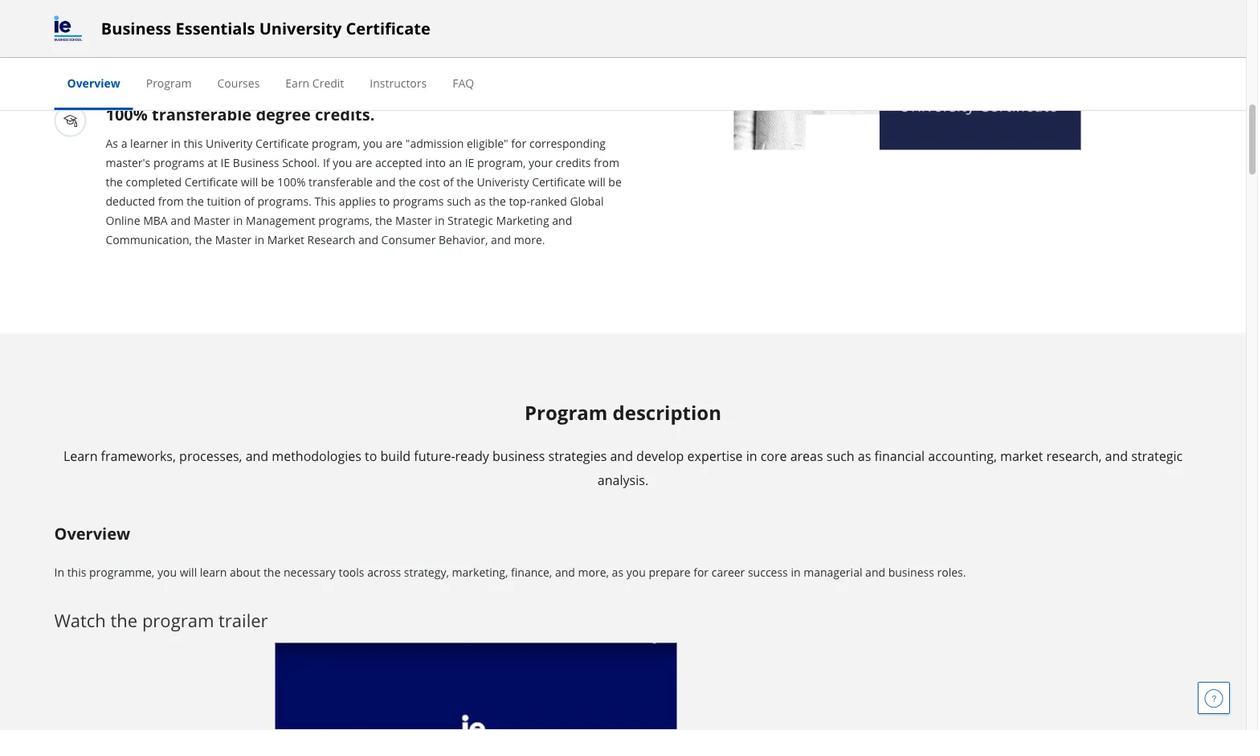 Task type: vqa. For each thing, say whether or not it's contained in the screenshot.
'Billing' to the top
no



Task type: locate. For each thing, give the bounding box(es) containing it.
0 horizontal spatial business
[[101, 17, 171, 39]]

market
[[267, 233, 305, 248]]

1 horizontal spatial be
[[609, 175, 622, 190]]

0 horizontal spatial be
[[261, 175, 274, 190]]

across
[[368, 565, 401, 581]]

necessary
[[284, 565, 336, 581]]

to left build
[[365, 448, 377, 465]]

if
[[323, 155, 330, 171]]

0 horizontal spatial this
[[67, 565, 86, 581]]

such up strategic
[[447, 194, 472, 209]]

1 vertical spatial as
[[858, 448, 872, 465]]

ie business school image
[[54, 16, 82, 41]]

1 horizontal spatial program,
[[478, 155, 526, 171]]

this
[[184, 136, 203, 151], [67, 565, 86, 581]]

1 horizontal spatial transferable
[[309, 175, 373, 190]]

expertise
[[688, 448, 743, 465]]

and
[[376, 175, 396, 190], [171, 213, 191, 229], [553, 213, 573, 229], [359, 233, 379, 248], [491, 233, 511, 248], [246, 448, 269, 465], [611, 448, 633, 465], [1106, 448, 1129, 465], [555, 565, 576, 581], [866, 565, 886, 581]]

research
[[308, 233, 356, 248]]

will up global
[[589, 175, 606, 190]]

1 horizontal spatial will
[[241, 175, 258, 190]]

0 vertical spatial overview
[[67, 75, 120, 90]]

0 horizontal spatial to
[[365, 448, 377, 465]]

transferable down if
[[309, 175, 373, 190]]

you left prepare on the right
[[627, 565, 646, 581]]

this inside as a learner in this univerity certificate program, you are "admission eligible" for corresponding master's programs at ie business school. if you are accepted into an ie program, your credits from the completed certificate will be 100% transferable and the cost of the univeristy certificate will be deducted from the tuition of programs. this applies to programs such as the top-ranked global online mba and master in management programs, the master in strategic marketing and communication, the master in market research and consumer behavior, and more.
[[184, 136, 203, 151]]

for inside as a learner in this univerity certificate program, you are "admission eligible" for corresponding master's programs at ie business school. if you are accepted into an ie program, your credits from the completed certificate will be 100% transferable and the cost of the univeristy certificate will be deducted from the tuition of programs. this applies to programs such as the top-ranked global online mba and master in management programs, the master in strategic marketing and communication, the master in market research and consumer behavior, and more.
[[512, 136, 527, 151]]

business
[[493, 448, 545, 465], [889, 565, 935, 581]]

for right eligible"
[[512, 136, 527, 151]]

this
[[315, 194, 336, 209]]

1 horizontal spatial from
[[594, 155, 620, 171]]

the up consumer
[[375, 213, 393, 229]]

100% up programs.
[[277, 175, 306, 190]]

100% transferable degree credits.
[[106, 104, 375, 126]]

0 vertical spatial 100%
[[106, 104, 148, 126]]

transferable inside as a learner in this univerity certificate program, you are "admission eligible" for corresponding master's programs at ie business school. if you are accepted into an ie program, your credits from the completed certificate will be 100% transferable and the cost of the univeristy certificate will be deducted from the tuition of programs. this applies to programs such as the top-ranked global online mba and master in management programs, the master in strategic marketing and communication, the master in market research and consumer behavior, and more.
[[309, 175, 373, 190]]

the down univeristy
[[489, 194, 506, 209]]

2 be from the left
[[609, 175, 622, 190]]

program, up univeristy
[[478, 155, 526, 171]]

strategies
[[549, 448, 607, 465]]

1 horizontal spatial are
[[386, 136, 403, 151]]

1 horizontal spatial programs
[[393, 194, 444, 209]]

1 horizontal spatial program
[[525, 400, 608, 426]]

0 horizontal spatial programs
[[153, 155, 205, 171]]

program up learner
[[146, 75, 192, 90]]

1 vertical spatial transferable
[[309, 175, 373, 190]]

programs down cost
[[393, 194, 444, 209]]

1 vertical spatial such
[[827, 448, 855, 465]]

of right cost
[[443, 175, 454, 190]]

certificate down at
[[185, 175, 238, 190]]

about
[[230, 565, 261, 581]]

programs,
[[319, 213, 373, 229]]

courses link
[[217, 75, 260, 90]]

such right areas
[[827, 448, 855, 465]]

0 vertical spatial as
[[475, 194, 486, 209]]

programs up completed
[[153, 155, 205, 171]]

methodologies
[[272, 448, 362, 465]]

1 vertical spatial programs
[[393, 194, 444, 209]]

in right success
[[791, 565, 801, 581]]

and left more,
[[555, 565, 576, 581]]

business inside as a learner in this univerity certificate program, you are "admission eligible" for corresponding master's programs at ie business school. if you are accepted into an ie program, your credits from the completed certificate will be 100% transferable and the cost of the univeristy certificate will be deducted from the tuition of programs. this applies to programs such as the top-ranked global online mba and master in management programs, the master in strategic marketing and communication, the master in market research and consumer behavior, and more.
[[233, 155, 279, 171]]

the left tuition
[[187, 194, 204, 209]]

will up tuition
[[241, 175, 258, 190]]

the down "accepted"
[[399, 175, 416, 190]]

2 horizontal spatial as
[[858, 448, 872, 465]]

deducted
[[106, 194, 155, 209]]

1 horizontal spatial to
[[379, 194, 390, 209]]

1 vertical spatial this
[[67, 565, 86, 581]]

1 horizontal spatial business
[[889, 565, 935, 581]]

programs
[[153, 155, 205, 171], [393, 194, 444, 209]]

program inside certificate menu element
[[146, 75, 192, 90]]

of
[[443, 175, 454, 190], [244, 194, 255, 209]]

such inside learn frameworks, processes, and methodologies to build future-ready business strategies and develop expertise in core areas such as financial accounting, market research, and strategic analysis.
[[827, 448, 855, 465]]

marketing
[[496, 213, 550, 229]]

1 horizontal spatial ie
[[465, 155, 475, 171]]

communication,
[[106, 233, 192, 248]]

from
[[594, 155, 620, 171], [158, 194, 184, 209]]

in
[[171, 136, 181, 151], [233, 213, 243, 229], [435, 213, 445, 229], [255, 233, 265, 248], [747, 448, 758, 465], [791, 565, 801, 581]]

roles.
[[938, 565, 967, 581]]

0 vertical spatial program,
[[312, 136, 361, 151]]

in down tuition
[[233, 213, 243, 229]]

1 horizontal spatial of
[[443, 175, 454, 190]]

are
[[386, 136, 403, 151], [355, 155, 372, 171]]

0 horizontal spatial business
[[493, 448, 545, 465]]

for left career
[[694, 565, 709, 581]]

0 vertical spatial programs
[[153, 155, 205, 171]]

your
[[529, 155, 553, 171]]

0 vertical spatial such
[[447, 194, 472, 209]]

in
[[54, 565, 64, 581]]

the
[[106, 175, 123, 190], [399, 175, 416, 190], [457, 175, 474, 190], [187, 194, 204, 209], [489, 194, 506, 209], [375, 213, 393, 229], [195, 233, 212, 248], [264, 565, 281, 581], [111, 609, 138, 633]]

certificate up ranked
[[532, 175, 586, 190]]

0 vertical spatial of
[[443, 175, 454, 190]]

as
[[475, 194, 486, 209], [858, 448, 872, 465], [612, 565, 624, 581]]

certificate up school.
[[256, 136, 309, 151]]

transferable up univerity
[[152, 104, 252, 126]]

1 vertical spatial business
[[233, 155, 279, 171]]

behavior,
[[439, 233, 488, 248]]

1 horizontal spatial such
[[827, 448, 855, 465]]

program,
[[312, 136, 361, 151], [478, 155, 526, 171]]

0 horizontal spatial for
[[512, 136, 527, 151]]

strategic
[[1132, 448, 1183, 465]]

0 horizontal spatial program,
[[312, 136, 361, 151]]

from up mba
[[158, 194, 184, 209]]

0 vertical spatial for
[[512, 136, 527, 151]]

tuition
[[207, 194, 241, 209]]

program
[[146, 75, 192, 90], [525, 400, 608, 426]]

are left "accepted"
[[355, 155, 372, 171]]

business left roles.
[[889, 565, 935, 581]]

1 vertical spatial to
[[365, 448, 377, 465]]

are up "accepted"
[[386, 136, 403, 151]]

0 horizontal spatial such
[[447, 194, 472, 209]]

will
[[241, 175, 258, 190], [589, 175, 606, 190], [180, 565, 197, 581]]

0 horizontal spatial ie
[[221, 155, 230, 171]]

of right tuition
[[244, 194, 255, 209]]

overview down the ie business school icon on the top
[[67, 75, 120, 90]]

1 horizontal spatial 100%
[[277, 175, 306, 190]]

more.
[[514, 233, 545, 248]]

to inside as a learner in this univerity certificate program, you are "admission eligible" for corresponding master's programs at ie business school. if you are accepted into an ie program, your credits from the completed certificate will be 100% transferable and the cost of the univeristy certificate will be deducted from the tuition of programs. this applies to programs such as the top-ranked global online mba and master in management programs, the master in strategic marketing and communication, the master in market research and consumer behavior, and more.
[[379, 194, 390, 209]]

this left univerity
[[184, 136, 203, 151]]

univeristy
[[477, 175, 529, 190]]

ie right an
[[465, 155, 475, 171]]

0 vertical spatial are
[[386, 136, 403, 151]]

0 vertical spatial business
[[101, 17, 171, 39]]

the down an
[[457, 175, 474, 190]]

master's
[[106, 155, 151, 171]]

1 horizontal spatial business
[[233, 155, 279, 171]]

prepare
[[649, 565, 691, 581]]

will left learn
[[180, 565, 197, 581]]

in left market
[[255, 233, 265, 248]]

as left the financial
[[858, 448, 872, 465]]

0 horizontal spatial as
[[475, 194, 486, 209]]

and down ranked
[[553, 213, 573, 229]]

1 horizontal spatial this
[[184, 136, 203, 151]]

in left the core
[[747, 448, 758, 465]]

program up strategies
[[525, 400, 608, 426]]

1 be from the left
[[261, 175, 274, 190]]

transferable
[[152, 104, 252, 126], [309, 175, 373, 190]]

earn credit link
[[286, 75, 344, 90]]

future-
[[414, 448, 455, 465]]

career
[[712, 565, 746, 581]]

applies
[[339, 194, 376, 209]]

1 vertical spatial 100%
[[277, 175, 306, 190]]

0 horizontal spatial program
[[146, 75, 192, 90]]

from right "credits"
[[594, 155, 620, 171]]

consumer
[[382, 233, 436, 248]]

and right processes,
[[246, 448, 269, 465]]

programs.
[[258, 194, 312, 209]]

as right more,
[[612, 565, 624, 581]]

1 vertical spatial business
[[889, 565, 935, 581]]

the right about
[[264, 565, 281, 581]]

business
[[101, 17, 171, 39], [233, 155, 279, 171]]

overview up programme,
[[54, 523, 130, 545]]

business down univerity
[[233, 155, 279, 171]]

0 horizontal spatial of
[[244, 194, 255, 209]]

"admission
[[406, 136, 464, 151]]

100% up a
[[106, 104, 148, 126]]

1 vertical spatial program,
[[478, 155, 526, 171]]

trailer
[[219, 609, 268, 633]]

global
[[570, 194, 604, 209]]

1 horizontal spatial as
[[612, 565, 624, 581]]

0 horizontal spatial transferable
[[152, 104, 252, 126]]

1 vertical spatial from
[[158, 194, 184, 209]]

0 vertical spatial to
[[379, 194, 390, 209]]

0 vertical spatial business
[[493, 448, 545, 465]]

this right the "in"
[[67, 565, 86, 581]]

to inside learn frameworks, processes, and methodologies to build future-ready business strategies and develop expertise in core areas such as financial accounting, market research, and strategic analysis.
[[365, 448, 377, 465]]

business up program link
[[101, 17, 171, 39]]

0 horizontal spatial are
[[355, 155, 372, 171]]

you right if
[[333, 155, 352, 171]]

ie right at
[[221, 155, 230, 171]]

to right applies
[[379, 194, 390, 209]]

0 horizontal spatial from
[[158, 194, 184, 209]]

market
[[1001, 448, 1044, 465]]

1 vertical spatial for
[[694, 565, 709, 581]]

1 horizontal spatial for
[[694, 565, 709, 581]]

top-
[[509, 194, 531, 209]]

0 vertical spatial program
[[146, 75, 192, 90]]

and left the more.
[[491, 233, 511, 248]]

0 vertical spatial this
[[184, 136, 203, 151]]

as up strategic
[[475, 194, 486, 209]]

you
[[363, 136, 383, 151], [333, 155, 352, 171], [157, 565, 177, 581], [627, 565, 646, 581]]

at
[[208, 155, 218, 171]]

master
[[194, 213, 230, 229], [396, 213, 432, 229], [215, 233, 252, 248]]

for
[[512, 136, 527, 151], [694, 565, 709, 581]]

0 vertical spatial transferable
[[152, 104, 252, 126]]

1 vertical spatial program
[[525, 400, 608, 426]]

areas
[[791, 448, 824, 465]]

program, up if
[[312, 136, 361, 151]]

business right ready
[[493, 448, 545, 465]]

as inside as a learner in this univerity certificate program, you are "admission eligible" for corresponding master's programs at ie business school. if you are accepted into an ie program, your credits from the completed certificate will be 100% transferable and the cost of the univeristy certificate will be deducted from the tuition of programs. this applies to programs such as the top-ranked global online mba and master in management programs, the master in strategic marketing and communication, the master in market research and consumer behavior, and more.
[[475, 194, 486, 209]]

tools
[[339, 565, 365, 581]]

courses
[[217, 75, 260, 90]]



Task type: describe. For each thing, give the bounding box(es) containing it.
and down programs,
[[359, 233, 379, 248]]

help center image
[[1205, 689, 1224, 708]]

and right managerial
[[866, 565, 886, 581]]

1 ie from the left
[[221, 155, 230, 171]]

faq
[[453, 75, 474, 90]]

univerity
[[206, 136, 253, 151]]

in up 'behavior,'
[[435, 213, 445, 229]]

program for program link
[[146, 75, 192, 90]]

1 vertical spatial are
[[355, 155, 372, 171]]

watch the program trailer
[[54, 609, 268, 633]]

program
[[142, 609, 214, 633]]

in inside learn frameworks, processes, and methodologies to build future-ready business strategies and develop expertise in core areas such as financial accounting, market research, and strategic analysis.
[[747, 448, 758, 465]]

business inside learn frameworks, processes, and methodologies to build future-ready business strategies and develop expertise in core areas such as financial accounting, market research, and strategic analysis.
[[493, 448, 545, 465]]

develop
[[637, 448, 684, 465]]

about ie business essentials university certificate image
[[275, 644, 677, 731]]

management
[[246, 213, 316, 229]]

0 horizontal spatial will
[[180, 565, 197, 581]]

research,
[[1047, 448, 1103, 465]]

0 horizontal spatial 100%
[[106, 104, 148, 126]]

programme,
[[89, 565, 155, 581]]

earn credit
[[286, 75, 344, 90]]

learn frameworks, processes, and methodologies to build future-ready business strategies and develop expertise in core areas such as financial accounting, market research, and strategic analysis.
[[63, 448, 1183, 489]]

2 horizontal spatial will
[[589, 175, 606, 190]]

success
[[748, 565, 788, 581]]

mba
[[143, 213, 168, 229]]

build
[[381, 448, 411, 465]]

0 vertical spatial from
[[594, 155, 620, 171]]

program for program description
[[525, 400, 608, 426]]

as inside learn frameworks, processes, and methodologies to build future-ready business strategies and develop expertise in core areas such as financial accounting, market research, and strategic analysis.
[[858, 448, 872, 465]]

strategic
[[448, 213, 494, 229]]

strategy,
[[404, 565, 449, 581]]

learn
[[63, 448, 98, 465]]

in right learner
[[171, 136, 181, 151]]

1 vertical spatial of
[[244, 194, 255, 209]]

more,
[[578, 565, 609, 581]]

as
[[106, 136, 118, 151]]

overview inside certificate menu element
[[67, 75, 120, 90]]

the down master's at top left
[[106, 175, 123, 190]]

accepted
[[375, 155, 423, 171]]

ranked
[[531, 194, 567, 209]]

frameworks,
[[101, 448, 176, 465]]

certificate up instructors link
[[346, 17, 431, 39]]

and down "accepted"
[[376, 175, 396, 190]]

learn
[[200, 565, 227, 581]]

the down tuition
[[195, 233, 212, 248]]

and right mba
[[171, 213, 191, 229]]

in this programme, you will learn about the necessary tools across strategy, marketing, finance, and more, as you prepare for career success in managerial and business roles.
[[54, 565, 967, 581]]

you up "accepted"
[[363, 136, 383, 151]]

accounting,
[[929, 448, 998, 465]]

and up analysis.
[[611, 448, 633, 465]]

earn
[[286, 75, 310, 90]]

processes,
[[179, 448, 242, 465]]

program link
[[146, 75, 192, 90]]

core
[[761, 448, 787, 465]]

eligible"
[[467, 136, 509, 151]]

watch
[[54, 609, 106, 633]]

marketing,
[[452, 565, 508, 581]]

credits.
[[315, 104, 375, 126]]

2 vertical spatial as
[[612, 565, 624, 581]]

as a learner in this univerity certificate program, you are "admission eligible" for corresponding master's programs at ie business school. if you are accepted into an ie program, your credits from the completed certificate will be 100% transferable and the cost of the univeristy certificate will be deducted from the tuition of programs. this applies to programs such as the top-ranked global online mba and master in management programs, the master in strategic marketing and communication, the master in market research and consumer behavior, and more.
[[106, 136, 622, 248]]

100% inside as a learner in this univerity certificate program, you are "admission eligible" for corresponding master's programs at ie business school. if you are accepted into an ie program, your credits from the completed certificate will be 100% transferable and the cost of the univeristy certificate will be deducted from the tuition of programs. this applies to programs such as the top-ranked global online mba and master in management programs, the master in strategic marketing and communication, the master in market research and consumer behavior, and more.
[[277, 175, 306, 190]]

degree
[[256, 104, 311, 126]]

an
[[449, 155, 462, 171]]

1 vertical spatial overview
[[54, 523, 130, 545]]

a
[[121, 136, 127, 151]]

instructors
[[370, 75, 427, 90]]

learner
[[130, 136, 168, 151]]

ie business essentials image
[[734, 0, 1082, 150]]

faq link
[[453, 75, 474, 90]]

credits
[[556, 155, 591, 171]]

completed
[[126, 175, 182, 190]]

ready
[[455, 448, 489, 465]]

financial
[[875, 448, 925, 465]]

description
[[613, 400, 722, 426]]

program description
[[525, 400, 722, 426]]

school.
[[282, 155, 320, 171]]

credit
[[313, 75, 344, 90]]

finance,
[[511, 565, 553, 581]]

such inside as a learner in this univerity certificate program, you are "admission eligible" for corresponding master's programs at ie business school. if you are accepted into an ie program, your credits from the completed certificate will be 100% transferable and the cost of the univeristy certificate will be deducted from the tuition of programs. this applies to programs such as the top-ranked global online mba and master in management programs, the master in strategic marketing and communication, the master in market research and consumer behavior, and more.
[[447, 194, 472, 209]]

and left strategic
[[1106, 448, 1129, 465]]

instructors link
[[370, 75, 427, 90]]

online
[[106, 213, 140, 229]]

essentials
[[176, 17, 255, 39]]

you right programme,
[[157, 565, 177, 581]]

university
[[259, 17, 342, 39]]

corresponding
[[530, 136, 606, 151]]

into
[[426, 155, 446, 171]]

analysis.
[[598, 472, 649, 489]]

overview link
[[67, 75, 120, 90]]

managerial
[[804, 565, 863, 581]]

business essentials university certificate
[[101, 17, 431, 39]]

the right watch
[[111, 609, 138, 633]]

cost
[[419, 175, 440, 190]]

certificate menu element
[[54, 58, 1193, 110]]

2 ie from the left
[[465, 155, 475, 171]]



